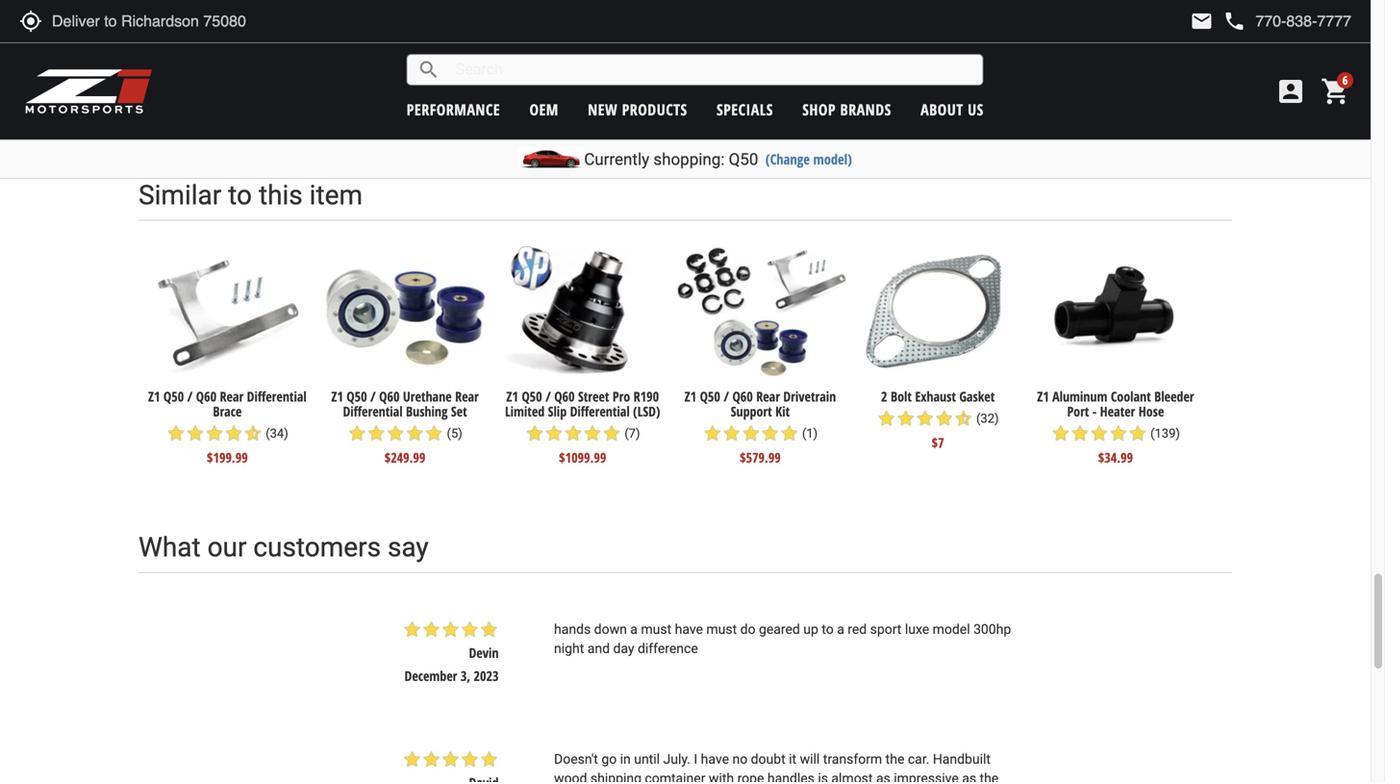 Task type: describe. For each thing, give the bounding box(es) containing it.
account_box link
[[1271, 76, 1311, 107]]

z1 q50 / q60 3.0t baffled oil catch can kit star star star star star_half $249.99
[[507, 28, 658, 107]]

q50 for z1 q50 / q60 3.0t baffled oil catch can kit star star star star star_half $249.99
[[523, 28, 543, 46]]

up
[[803, 622, 818, 637]]

transmission
[[1032, 43, 1101, 61]]

Search search field
[[440, 55, 983, 85]]

$7
[[932, 433, 944, 452]]

currently
[[584, 150, 649, 169]]

2 must from the left
[[706, 622, 737, 637]]

/ for z1 q50 / q60 urethane rear differential bushing set star star star star star (5) $249.99
[[370, 387, 376, 405]]

q50 for z1 q50 / q60 rear drivetrain support kit star star star star star (1) $579.99
[[700, 387, 720, 405]]

differential inside z1 q50 / q60 rear differential brace star star star star star_half (34) $199.99
[[247, 387, 307, 405]]

down
[[594, 622, 627, 637]]

customers
[[253, 532, 381, 563]]

$249.99 for star_half
[[562, 89, 603, 107]]

z1 for z1 q50 / q60 urethane transmission mount - awd 3.0t
[[1055, 28, 1067, 46]]

i
[[694, 751, 698, 767]]

pads
[[753, 43, 778, 61]]

almost
[[831, 771, 873, 782]]

urethane inside z1 370z/g37/q50/q60/r35 urethane motor mounts star star star star star (46) $219.99
[[874, 43, 923, 61]]

star star star star star
[[403, 750, 499, 769]]

and
[[588, 641, 610, 657]]

specials link
[[717, 99, 773, 120]]

port
[[1067, 402, 1089, 420]]

us
[[968, 99, 984, 120]]

z1 q50 / q60 ceramic street front brake pads (akebono sport) star star star star star (3) $58.99
[[686, 28, 834, 122]]

devin
[[469, 644, 499, 662]]

new
[[588, 99, 618, 120]]

sport
[[870, 622, 902, 637]]

z1 for z1 q50 / q60 rear differential brace star star star star star_half (34) $199.99
[[148, 387, 160, 405]]

have inside hands down a must have must do geared up to a red sport luxe model 300hp night and day difference
[[675, 622, 703, 637]]

(akebono
[[781, 43, 832, 61]]

/ for z1 q50 / q60 street pro r190 limited slip differential (lsd) star star star star star (7) $1099.99
[[545, 387, 551, 405]]

car.
[[908, 751, 930, 767]]

3.0t inside "z1 q50 / q60 3.0t baffled oil catch can kit star star star star star_half $249.99"
[[579, 28, 600, 46]]

- inside z1 aluminum coolant bleeder port - heater hose star star star star star (139) $34.99
[[1092, 402, 1097, 420]]

is
[[818, 771, 828, 782]]

search
[[417, 58, 440, 81]]

rear for star
[[756, 387, 780, 405]]

bushing for z1 q50 / q60 urethane rear differential bushing set star star star star star (5) $249.99
[[406, 402, 448, 420]]

awd
[[1150, 43, 1175, 61]]

$1099.99
[[559, 448, 606, 466]]

impressive
[[894, 771, 959, 782]]

transform
[[823, 751, 882, 767]]

star star star star star devin december 3, 2023
[[403, 620, 499, 685]]

aluminum
[[1052, 387, 1107, 405]]

day
[[613, 641, 634, 657]]

z1 q50 / q60 rear drivetrain support kit star star star star star (1) $579.99
[[685, 387, 836, 466]]

3.0t inside z1 q50 / q60 urethane transmission mount - awd 3.0t
[[1179, 43, 1199, 61]]

do
[[740, 622, 756, 637]]

star_half inside "z1 q50 / q60 3.0t baffled oil catch can kit star star star star star_half $249.99"
[[599, 64, 618, 84]]

geared
[[759, 622, 800, 637]]

item
[[309, 179, 363, 211]]

performance link
[[407, 99, 500, 120]]

have inside doesn't go in until july. i have no doubt it will transform the car. handbuilt wood shipping comtainer with rope handles is almost as impressive as th
[[701, 751, 729, 767]]

q60 for z1 q50 / q60 rear drivetrain support kit star star star star star (1) $579.99
[[732, 387, 753, 405]]

bolt
[[891, 387, 912, 405]]

z1 q50 / q60 rear differential brace star star star star star_half (34) $199.99
[[148, 387, 307, 466]]

3,
[[461, 667, 470, 685]]

drivetrain
[[783, 387, 836, 405]]

july.
[[663, 751, 691, 767]]

z1 for z1 370z/g37/q50/q60/r35 urethane motor mounts star star star star star (46) $219.99
[[867, 28, 879, 46]]

set for z1 q50 / q60 urethane rear differential bushing set
[[273, 43, 289, 61]]

q60 for z1 q50 / q60 urethane rear differential bushing set star star star star star (5) $249.99
[[379, 387, 400, 405]]

brace for star_half
[[391, 43, 419, 61]]

night
[[554, 641, 584, 657]]

slip
[[548, 402, 567, 420]]

bleeder
[[1154, 387, 1194, 405]]

specials
[[717, 99, 773, 120]]

370z/g37/q50/q60/r35
[[883, 28, 1009, 46]]

luxe
[[905, 622, 929, 637]]

say
[[388, 532, 429, 563]]

rear for $199.99
[[397, 28, 421, 46]]

q50 for z1 q50 / q60 ceramic street front brake pads (akebono sport) star star star star star (3) $58.99
[[702, 28, 722, 46]]

rear inside the z1 q50 / q60 urethane rear differential bushing set star star star star star (5) $249.99
[[455, 387, 479, 405]]

r190
[[634, 387, 659, 405]]

z1 q50 / q60 rear differential brace star star star_half (34) $199.99
[[326, 28, 484, 107]]

z1 for z1 q50 / q60 urethane rear differential bushing set star star star star star (5) $249.99
[[331, 387, 343, 405]]

q60 for z1 q50 / q60 rear differential brace star star star star star_half (34) $199.99
[[196, 387, 216, 405]]

z1 for z1 aluminum coolant bleeder port - heater hose star star star star star (139) $34.99
[[1037, 387, 1049, 405]]

(34) inside z1 q50 / q60 rear differential brace star star star star star_half (34) $199.99
[[266, 426, 288, 440]]

$219.99
[[917, 89, 959, 107]]

q60 for z1 q50 / q60 street pro r190 limited slip differential (lsd) star star star star star (7) $1099.99
[[554, 387, 575, 405]]

differential inside z1 q50 / q60 rear differential brace star star star_half (34) $199.99
[[425, 28, 484, 46]]

z1 aluminum coolant bleeder port - heater hose star star star star star (139) $34.99
[[1037, 387, 1194, 466]]

until
[[634, 751, 660, 767]]

/ for z1 q50 / q60 urethane rear differential bushing set
[[193, 28, 198, 46]]

currently shopping: q50 (change model)
[[584, 150, 852, 169]]

shopping_cart link
[[1316, 76, 1351, 107]]

(139)
[[1150, 426, 1180, 440]]

star_half inside z1 q50 / q60 rear differential brace star star star_half (34) $199.99
[[421, 64, 440, 84]]

$199.99 inside z1 q50 / q60 rear differential brace star star star star star_half (34) $199.99
[[207, 448, 248, 466]]

model)
[[813, 150, 852, 168]]

z1 q50 / q60 urethane transmission mount - awd 3.0t
[[1032, 28, 1199, 61]]

(change
[[766, 150, 810, 168]]

mail link
[[1190, 10, 1213, 33]]

z1 for z1 q50 / q60 urethane rear differential bushing set
[[154, 28, 166, 46]]

hose
[[1139, 402, 1164, 420]]

red
[[848, 622, 867, 637]]

shipping
[[591, 771, 642, 782]]

300hp
[[973, 622, 1011, 637]]

2 bolt  exhaust gasket star star star star star_half (32) $7
[[877, 387, 999, 452]]

handbuilt
[[933, 751, 991, 767]]

$199.99 inside z1 q50 / q60 rear differential brace star star star_half (34) $199.99
[[384, 89, 426, 107]]

q50 for z1 q50 / q60 urethane rear differential bushing set star star star star star (5) $249.99
[[347, 387, 367, 405]]

this
[[259, 179, 303, 211]]

products
[[622, 99, 687, 120]]

z1 q50 / q60 urethane rear differential bushing set
[[154, 28, 301, 61]]

1 as from the left
[[876, 771, 890, 782]]

ceramic
[[758, 28, 800, 46]]

brands
[[840, 99, 891, 120]]

oem link
[[529, 99, 559, 120]]

doubt
[[751, 751, 786, 767]]

will
[[800, 751, 820, 767]]

shop brands link
[[802, 99, 891, 120]]

1 a from the left
[[630, 622, 638, 637]]

2023
[[474, 667, 499, 685]]

wood
[[554, 771, 587, 782]]



Task type: locate. For each thing, give the bounding box(es) containing it.
0 horizontal spatial street
[[578, 387, 609, 405]]

q50 inside z1 q50 / q60 rear differential brace star star star star star_half (34) $199.99
[[163, 387, 184, 405]]

1 vertical spatial (34)
[[266, 426, 288, 440]]

to left this
[[228, 179, 252, 211]]

limited
[[505, 402, 545, 420]]

1 vertical spatial set
[[451, 402, 467, 420]]

q60 inside "z1 q50 / q60 3.0t baffled oil catch can kit star star star star star_half $249.99"
[[555, 28, 576, 46]]

it
[[789, 751, 797, 767]]

rope
[[737, 771, 764, 782]]

1 horizontal spatial $199.99
[[384, 89, 426, 107]]

q50 inside z1 q50 / q60 urethane rear differential bushing set
[[169, 28, 189, 46]]

$199.99 down search in the top of the page
[[384, 89, 426, 107]]

hands down a must have must do geared up to a red sport luxe model 300hp night and day difference
[[554, 622, 1011, 657]]

star_half
[[421, 64, 440, 84], [599, 64, 618, 84], [954, 409, 973, 428], [243, 424, 263, 443]]

0 horizontal spatial must
[[641, 622, 672, 637]]

bushing inside z1 q50 / q60 urethane rear differential bushing set
[[228, 43, 270, 61]]

hands
[[554, 622, 591, 637]]

brace for star
[[213, 402, 242, 420]]

/ inside z1 q50 / q60 rear differential brace star star star_half (34) $199.99
[[365, 28, 370, 46]]

0 vertical spatial (34)
[[443, 67, 466, 81]]

0 horizontal spatial 3.0t
[[579, 28, 600, 46]]

z1 inside z1 q50 / q60 rear differential brace star star star star star_half (34) $199.99
[[148, 387, 160, 405]]

0 vertical spatial to
[[228, 179, 252, 211]]

urethane for z1 q50 / q60 urethane transmission mount - awd 3.0t
[[1127, 28, 1176, 46]]

a
[[630, 622, 638, 637], [837, 622, 844, 637]]

/ for z1 q50 / q60 urethane transmission mount - awd 3.0t
[[1095, 28, 1100, 46]]

catch
[[548, 43, 577, 61]]

performance
[[407, 99, 500, 120]]

oil
[[644, 28, 658, 46]]

0 horizontal spatial -
[[1092, 402, 1097, 420]]

q50 inside z1 q50 / q60 rear drivetrain support kit star star star star star (1) $579.99
[[700, 387, 720, 405]]

new products link
[[588, 99, 687, 120]]

z1 for z1 q50 / q60 3.0t baffled oil catch can kit star star star star star_half $249.99
[[507, 28, 519, 46]]

0 vertical spatial kit
[[603, 43, 617, 61]]

z1 inside z1 q50 / q60 rear drivetrain support kit star star star star star (1) $579.99
[[685, 387, 697, 405]]

0 vertical spatial brace
[[391, 43, 419, 61]]

to inside hands down a must have must do geared up to a red sport luxe model 300hp night and day difference
[[822, 622, 834, 637]]

0 vertical spatial bushing
[[228, 43, 270, 61]]

heater
[[1100, 402, 1135, 420]]

to right up
[[822, 622, 834, 637]]

differential inside z1 q50 / q60 street pro r190 limited slip differential (lsd) star star star star star (7) $1099.99
[[570, 402, 630, 420]]

bushing inside the z1 q50 / q60 urethane rear differential bushing set star star star star star (5) $249.99
[[406, 402, 448, 420]]

1 vertical spatial -
[[1092, 402, 1097, 420]]

in
[[620, 751, 631, 767]]

q60 inside z1 q50 / q60 ceramic street front brake pads (akebono sport) star star star star star (3) $58.99
[[734, 28, 755, 46]]

q50 inside z1 q50 / q60 rear differential brace star star star_half (34) $199.99
[[341, 28, 362, 46]]

must left do
[[706, 622, 737, 637]]

/ for z1 q50 / q60 rear differential brace star star star_half (34) $199.99
[[365, 28, 370, 46]]

difference
[[638, 641, 698, 657]]

$199.99 up our on the left bottom of page
[[207, 448, 248, 466]]

(34)
[[443, 67, 466, 81], [266, 426, 288, 440]]

as down handbuilt
[[962, 771, 976, 782]]

star_half inside z1 q50 / q60 rear differential brace star star star star star_half (34) $199.99
[[243, 424, 263, 443]]

have
[[675, 622, 703, 637], [701, 751, 729, 767]]

0 vertical spatial -
[[1143, 43, 1147, 61]]

oem
[[529, 99, 559, 120]]

sport)
[[744, 58, 776, 76]]

0 vertical spatial $249.99
[[562, 89, 603, 107]]

urethane inside the z1 q50 / q60 urethane rear differential bushing set star star star star star (5) $249.99
[[403, 387, 452, 405]]

0 horizontal spatial $199.99
[[207, 448, 248, 466]]

1 horizontal spatial -
[[1143, 43, 1147, 61]]

set inside the z1 q50 / q60 urethane rear differential bushing set star star star star star (5) $249.99
[[451, 402, 467, 420]]

doesn't go in until july. i have no doubt it will transform the car. handbuilt wood shipping comtainer with rope handles is almost as impressive as th
[[554, 751, 999, 782]]

mail phone
[[1190, 10, 1246, 33]]

q50 for z1 q50 / q60 urethane rear differential bushing set
[[169, 28, 189, 46]]

q50
[[169, 28, 189, 46], [341, 28, 362, 46], [523, 28, 543, 46], [702, 28, 722, 46], [1071, 28, 1091, 46], [729, 150, 758, 169], [163, 387, 184, 405], [347, 387, 367, 405], [522, 387, 542, 405], [700, 387, 720, 405]]

0 horizontal spatial to
[[228, 179, 252, 211]]

1 horizontal spatial kit
[[775, 402, 790, 420]]

must up difference
[[641, 622, 672, 637]]

set inside z1 q50 / q60 urethane rear differential bushing set
[[273, 43, 289, 61]]

z1 for z1 q50 / q60 rear differential brace star star star_half (34) $199.99
[[326, 28, 338, 46]]

1 horizontal spatial bushing
[[406, 402, 448, 420]]

(1)
[[802, 426, 818, 440]]

have up difference
[[675, 622, 703, 637]]

shopping:
[[653, 150, 725, 169]]

motor
[[926, 43, 959, 61]]

shop brands
[[802, 99, 891, 120]]

as
[[876, 771, 890, 782], [962, 771, 976, 782]]

differential inside z1 q50 / q60 urethane rear differential bushing set
[[165, 43, 225, 61]]

0 horizontal spatial a
[[630, 622, 638, 637]]

$249.99 inside the z1 q50 / q60 urethane rear differential bushing set star star star star star (5) $249.99
[[384, 448, 426, 466]]

z1 motorsports logo image
[[24, 67, 153, 115]]

what our customers say
[[139, 532, 429, 563]]

q60 inside z1 q50 / q60 street pro r190 limited slip differential (lsd) star star star star star (7) $1099.99
[[554, 387, 575, 405]]

1 vertical spatial $199.99
[[207, 448, 248, 466]]

front
[[689, 43, 716, 61]]

a left red
[[837, 622, 844, 637]]

mount
[[1104, 43, 1139, 61]]

/ inside z1 q50 / q60 rear differential brace star star star star star_half (34) $199.99
[[187, 387, 193, 405]]

q60 inside the z1 q50 / q60 urethane rear differential bushing set star star star star star (5) $249.99
[[379, 387, 400, 405]]

1 horizontal spatial brace
[[391, 43, 419, 61]]

z1 inside "z1 q50 / q60 3.0t baffled oil catch can kit star star star star star_half $249.99"
[[507, 28, 519, 46]]

0 vertical spatial have
[[675, 622, 703, 637]]

q60 inside z1 q50 / q60 rear differential brace star star star star star_half (34) $199.99
[[196, 387, 216, 405]]

(34) inside z1 q50 / q60 rear differential brace star star star_half (34) $199.99
[[443, 67, 466, 81]]

0 vertical spatial $199.99
[[384, 89, 426, 107]]

0 horizontal spatial kit
[[603, 43, 617, 61]]

1 horizontal spatial as
[[962, 771, 976, 782]]

z1 inside z1 q50 / q60 ceramic street front brake pads (akebono sport) star star star star star (3) $58.99
[[686, 28, 698, 46]]

street right ceramic
[[803, 28, 834, 46]]

- right port
[[1092, 402, 1097, 420]]

1 horizontal spatial $249.99
[[562, 89, 603, 107]]

q50 inside z1 q50 / q60 street pro r190 limited slip differential (lsd) star star star star star (7) $1099.99
[[522, 387, 542, 405]]

kit right can
[[603, 43, 617, 61]]

/ inside z1 q50 / q60 street pro r190 limited slip differential (lsd) star star star star star (7) $1099.99
[[545, 387, 551, 405]]

star_half inside 2 bolt  exhaust gasket star star star star star_half (32) $7
[[954, 409, 973, 428]]

urethane inside z1 q50 / q60 urethane rear differential bushing set
[[225, 28, 274, 46]]

1 vertical spatial have
[[701, 751, 729, 767]]

the
[[886, 751, 905, 767]]

kit inside "z1 q50 / q60 3.0t baffled oil catch can kit star star star star star_half $249.99"
[[603, 43, 617, 61]]

kit inside z1 q50 / q60 rear drivetrain support kit star star star star star (1) $579.99
[[775, 402, 790, 420]]

$249.99 right oem
[[562, 89, 603, 107]]

1 vertical spatial to
[[822, 622, 834, 637]]

0 horizontal spatial bushing
[[228, 43, 270, 61]]

urethane for z1 q50 / q60 urethane rear differential bushing set
[[225, 28, 274, 46]]

q60 for z1 q50 / q60 rear differential brace star star star_half (34) $199.99
[[374, 28, 394, 46]]

1 horizontal spatial (34)
[[443, 67, 466, 81]]

account_box
[[1275, 76, 1306, 107]]

bushing for z1 q50 / q60 urethane rear differential bushing set
[[228, 43, 270, 61]]

1 must from the left
[[641, 622, 672, 637]]

q60 inside z1 q50 / q60 rear drivetrain support kit star star star star star (1) $579.99
[[732, 387, 753, 405]]

1 horizontal spatial set
[[451, 402, 467, 420]]

z1 inside z1 q50 / q60 urethane rear differential bushing set
[[154, 28, 166, 46]]

as down the
[[876, 771, 890, 782]]

z1 inside z1 370z/g37/q50/q60/r35 urethane motor mounts star star star star star (46) $219.99
[[867, 28, 879, 46]]

urethane inside z1 q50 / q60 urethane transmission mount - awd 3.0t
[[1127, 28, 1176, 46]]

rear inside z1 q50 / q60 urethane rear differential bushing set
[[277, 28, 301, 46]]

/ inside the z1 q50 / q60 urethane rear differential bushing set star star star star star (5) $249.99
[[370, 387, 376, 405]]

brace inside z1 q50 / q60 rear differential brace star star star star star_half (34) $199.99
[[213, 402, 242, 420]]

1 horizontal spatial must
[[706, 622, 737, 637]]

phone
[[1223, 10, 1246, 33]]

z1 q50 / q60 street pro r190 limited slip differential (lsd) star star star star star (7) $1099.99
[[505, 387, 660, 466]]

model
[[933, 622, 970, 637]]

street inside z1 q50 / q60 ceramic street front brake pads (akebono sport) star star star star star (3) $58.99
[[803, 28, 834, 46]]

0 horizontal spatial brace
[[213, 402, 242, 420]]

(change model) link
[[766, 150, 852, 168]]

z1 inside z1 q50 / q60 rear differential brace star star star_half (34) $199.99
[[326, 28, 338, 46]]

1 vertical spatial kit
[[775, 402, 790, 420]]

z1 inside the z1 q50 / q60 urethane rear differential bushing set star star star star star (5) $249.99
[[331, 387, 343, 405]]

about us
[[921, 99, 984, 120]]

kit
[[603, 43, 617, 61], [775, 402, 790, 420]]

0 horizontal spatial as
[[876, 771, 890, 782]]

2
[[881, 387, 887, 405]]

differential inside the z1 q50 / q60 urethane rear differential bushing set star star star star star (5) $249.99
[[343, 402, 403, 420]]

1 horizontal spatial 3.0t
[[1179, 43, 1199, 61]]

shopping_cart
[[1321, 76, 1351, 107]]

q60 inside z1 q50 / q60 urethane rear differential bushing set
[[201, 28, 222, 46]]

brace inside z1 q50 / q60 rear differential brace star star star_half (34) $199.99
[[391, 43, 419, 61]]

3.0t
[[579, 28, 600, 46], [1179, 43, 1199, 61]]

$249.99 up say
[[384, 448, 426, 466]]

2 a from the left
[[837, 622, 844, 637]]

street
[[803, 28, 834, 46], [578, 387, 609, 405]]

z1 for z1 q50 / q60 rear drivetrain support kit star star star star star (1) $579.99
[[685, 387, 697, 405]]

1 horizontal spatial street
[[803, 28, 834, 46]]

0 horizontal spatial (34)
[[266, 426, 288, 440]]

bushing
[[228, 43, 270, 61], [406, 402, 448, 420]]

street left pro
[[578, 387, 609, 405]]

urethane
[[225, 28, 274, 46], [1127, 28, 1176, 46], [874, 43, 923, 61], [403, 387, 452, 405]]

comtainer
[[645, 771, 705, 782]]

q50 inside z1 q50 / q60 urethane transmission mount - awd 3.0t
[[1071, 28, 1091, 46]]

go
[[602, 751, 617, 767]]

doesn't
[[554, 751, 598, 767]]

our
[[207, 532, 247, 563]]

0 horizontal spatial $249.99
[[384, 448, 426, 466]]

1 vertical spatial brace
[[213, 402, 242, 420]]

1 vertical spatial $249.99
[[384, 448, 426, 466]]

q50 for z1 q50 / q60 rear differential brace star star star star star_half (34) $199.99
[[163, 387, 184, 405]]

/ inside z1 q50 / q60 ceramic street front brake pads (akebono sport) star star star star star (3) $58.99
[[725, 28, 731, 46]]

set for z1 q50 / q60 urethane rear differential bushing set star star star star star (5) $249.99
[[451, 402, 467, 420]]

have up with
[[701, 751, 729, 767]]

z1 inside z1 aluminum coolant bleeder port - heater hose star star star star star (139) $34.99
[[1037, 387, 1049, 405]]

z1 for z1 q50 / q60 street pro r190 limited slip differential (lsd) star star star star star (7) $1099.99
[[506, 387, 518, 405]]

1 vertical spatial bushing
[[406, 402, 448, 420]]

$249.99 inside "z1 q50 / q60 3.0t baffled oil catch can kit star star star star star_half $249.99"
[[562, 89, 603, 107]]

(32)
[[976, 411, 999, 426]]

q60 for z1 q50 / q60 urethane transmission mount - awd 3.0t
[[1103, 28, 1124, 46]]

rear for star_half
[[220, 387, 244, 405]]

q60 for z1 q50 / q60 urethane rear differential bushing set
[[201, 28, 222, 46]]

with
[[709, 771, 734, 782]]

q50 inside "z1 q50 / q60 3.0t baffled oil catch can kit star star star star star_half $249.99"
[[523, 28, 543, 46]]

z1
[[154, 28, 166, 46], [326, 28, 338, 46], [507, 28, 519, 46], [686, 28, 698, 46], [867, 28, 879, 46], [1055, 28, 1067, 46], [148, 387, 160, 405], [331, 387, 343, 405], [506, 387, 518, 405], [685, 387, 697, 405], [1037, 387, 1049, 405]]

/ inside "z1 q50 / q60 3.0t baffled oil catch can kit star star star star star_half $249.99"
[[546, 28, 552, 46]]

street inside z1 q50 / q60 street pro r190 limited slip differential (lsd) star star star star star (7) $1099.99
[[578, 387, 609, 405]]

(7)
[[624, 426, 640, 440]]

brake
[[720, 43, 750, 61]]

- left awd
[[1143, 43, 1147, 61]]

set
[[273, 43, 289, 61], [451, 402, 467, 420]]

/ for z1 q50 / q60 rear differential brace star star star star star_half (34) $199.99
[[187, 387, 193, 405]]

my_location
[[19, 10, 42, 33]]

/ for z1 q50 / q60 rear drivetrain support kit star star star star star (1) $579.99
[[724, 387, 729, 405]]

/ inside z1 q50 / q60 rear drivetrain support kit star star star star star (1) $579.99
[[724, 387, 729, 405]]

phone link
[[1223, 10, 1351, 33]]

a up day
[[630, 622, 638, 637]]

rear inside z1 q50 / q60 rear differential brace star star star_half (34) $199.99
[[397, 28, 421, 46]]

q50 for z1 q50 / q60 urethane transmission mount - awd 3.0t
[[1071, 28, 1091, 46]]

0 horizontal spatial set
[[273, 43, 289, 61]]

q50 for z1 q50 / q60 street pro r190 limited slip differential (lsd) star star star star star (7) $1099.99
[[522, 387, 542, 405]]

1 horizontal spatial a
[[837, 622, 844, 637]]

/ for z1 q50 / q60 3.0t baffled oil catch can kit star star star star star_half $249.99
[[546, 28, 552, 46]]

3.0t right awd
[[1179, 43, 1199, 61]]

q60 for z1 q50 / q60 ceramic street front brake pads (akebono sport) star star star star star (3) $58.99
[[734, 28, 755, 46]]

/ inside z1 q50 / q60 urethane rear differential bushing set
[[193, 28, 198, 46]]

baffled
[[603, 28, 640, 46]]

z1 inside z1 q50 / q60 street pro r190 limited slip differential (lsd) star star star star star (7) $1099.99
[[506, 387, 518, 405]]

2 as from the left
[[962, 771, 976, 782]]

(5)
[[447, 426, 462, 440]]

$34.99
[[1098, 448, 1133, 466]]

3.0t right the catch
[[579, 28, 600, 46]]

q50 inside z1 q50 / q60 ceramic street front brake pads (akebono sport) star star star star star (3) $58.99
[[702, 28, 722, 46]]

rear inside z1 q50 / q60 rear differential brace star star star star star_half (34) $199.99
[[220, 387, 244, 405]]

q60 inside z1 q50 / q60 urethane transmission mount - awd 3.0t
[[1103, 28, 1124, 46]]

z1 for z1 q50 / q60 ceramic street front brake pads (akebono sport) star star star star star (3) $58.99
[[686, 28, 698, 46]]

coolant
[[1111, 387, 1151, 405]]

rear inside z1 q50 / q60 rear drivetrain support kit star star star star star (1) $579.99
[[756, 387, 780, 405]]

q50 inside the z1 q50 / q60 urethane rear differential bushing set star star star star star (5) $249.99
[[347, 387, 367, 405]]

0 vertical spatial street
[[803, 28, 834, 46]]

z1 inside z1 q50 / q60 urethane transmission mount - awd 3.0t
[[1055, 28, 1067, 46]]

can
[[580, 43, 599, 61]]

z1 370z/g37/q50/q60/r35 urethane motor mounts star star star star star (46) $219.99
[[867, 28, 1009, 107]]

mail
[[1190, 10, 1213, 33]]

exhaust
[[915, 387, 956, 405]]

$249.99 for (5)
[[384, 448, 426, 466]]

q60 for z1 q50 / q60 3.0t baffled oil catch can kit star star star star star_half $249.99
[[555, 28, 576, 46]]

urethane for z1 q50 / q60 urethane rear differential bushing set star star star star star (5) $249.99
[[403, 387, 452, 405]]

/ for z1 q50 / q60 ceramic street front brake pads (akebono sport) star star star star star (3) $58.99
[[725, 28, 731, 46]]

/ inside z1 q50 / q60 urethane transmission mount - awd 3.0t
[[1095, 28, 1100, 46]]

q60 inside z1 q50 / q60 rear differential brace star star star_half (34) $199.99
[[374, 28, 394, 46]]

shop
[[802, 99, 836, 120]]

1 vertical spatial street
[[578, 387, 609, 405]]

q50 for z1 q50 / q60 rear differential brace star star star_half (34) $199.99
[[341, 28, 362, 46]]

1 horizontal spatial to
[[822, 622, 834, 637]]

- inside z1 q50 / q60 urethane transmission mount - awd 3.0t
[[1143, 43, 1147, 61]]

about us link
[[921, 99, 984, 120]]

kit right support
[[775, 402, 790, 420]]

0 vertical spatial set
[[273, 43, 289, 61]]

mounts
[[962, 43, 1002, 61]]



Task type: vqa. For each thing, say whether or not it's contained in the screenshot.


